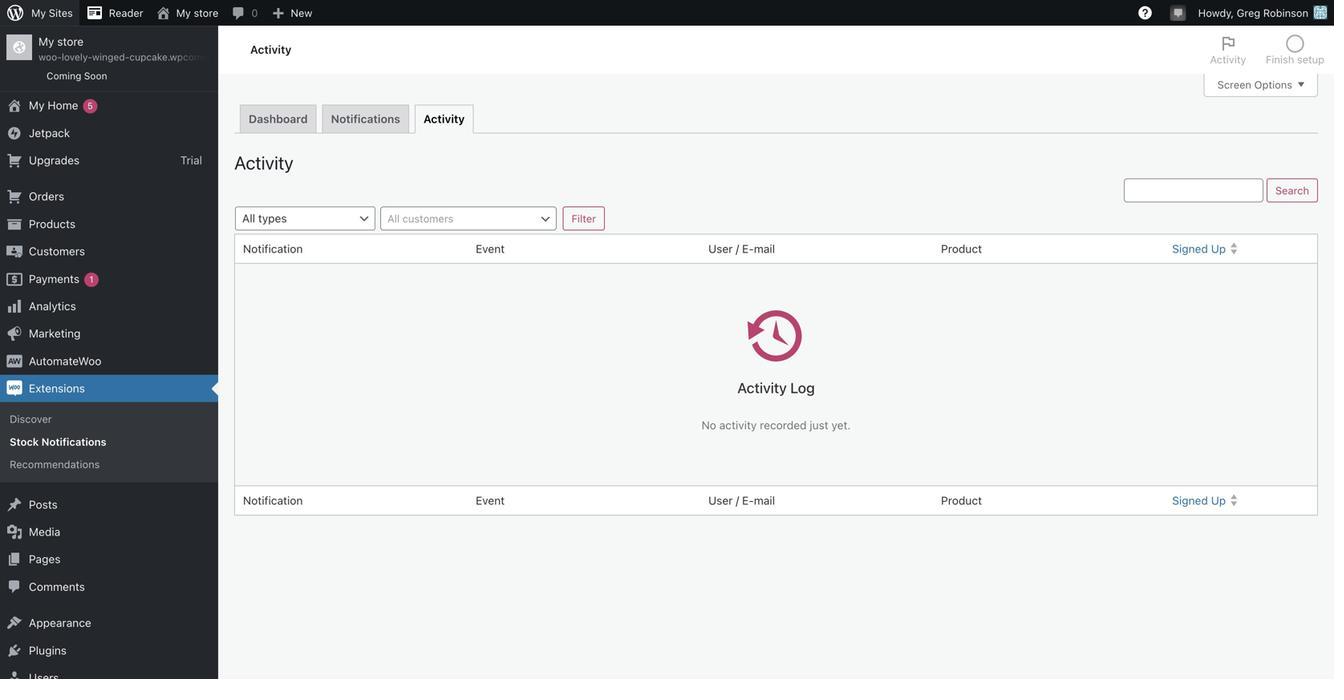 Task type: locate. For each thing, give the bounding box(es) containing it.
reader
[[109, 7, 143, 19]]

0 vertical spatial user
[[709, 242, 733, 255]]

1 vertical spatial notification
[[243, 494, 303, 508]]

my sites link
[[0, 0, 79, 26]]

0 horizontal spatial store
[[57, 35, 84, 48]]

dashboard link
[[240, 105, 317, 133]]

activity link
[[415, 105, 474, 134]]

product for second signed up link from the top of the page
[[941, 494, 982, 508]]

2 event from the top
[[476, 494, 505, 508]]

analytics
[[29, 300, 76, 313]]

1 vertical spatial e-
[[742, 494, 754, 508]]

2 e- from the top
[[742, 494, 754, 508]]

options
[[1254, 79, 1293, 91]]

1 notification from the top
[[243, 242, 303, 255]]

2 product from the top
[[941, 494, 982, 508]]

notifications left activity link
[[331, 112, 400, 126]]

1 vertical spatial product
[[941, 494, 982, 508]]

automatewoo link
[[0, 348, 218, 375]]

0 vertical spatial up
[[1211, 242, 1226, 255]]

1 vertical spatial user
[[709, 494, 733, 508]]

extensions
[[29, 382, 85, 395]]

appearance link
[[0, 610, 218, 637]]

jetpack link
[[0, 119, 218, 147]]

payments
[[29, 272, 80, 285]]

activity log
[[738, 379, 815, 397]]

user
[[709, 242, 733, 255], [709, 494, 733, 508]]

1 vertical spatial store
[[57, 35, 84, 48]]

1 horizontal spatial notifications
[[331, 112, 400, 126]]

0 vertical spatial signed up link
[[1166, 235, 1317, 263]]

2 signed up from the top
[[1172, 494, 1226, 508]]

signed for first signed up link from the top
[[1172, 242, 1208, 255]]

1 vertical spatial event
[[476, 494, 505, 508]]

1 user / e-mail from the top
[[709, 242, 775, 255]]

analytics link
[[0, 293, 218, 320]]

activity
[[250, 43, 292, 56], [1210, 53, 1247, 65], [424, 112, 465, 126], [234, 152, 294, 174], [738, 379, 787, 397]]

1 horizontal spatial store
[[194, 7, 219, 19]]

0 vertical spatial /
[[736, 242, 739, 255]]

0
[[251, 7, 258, 19]]

1 user from the top
[[709, 242, 733, 255]]

2 notification from the top
[[243, 494, 303, 508]]

1 vertical spatial signed up link
[[1166, 487, 1317, 515]]

store left 0 link
[[194, 7, 219, 19]]

event
[[476, 242, 505, 255], [476, 494, 505, 508]]

1 signed up from the top
[[1172, 242, 1226, 255]]

1 up from the top
[[1211, 242, 1226, 255]]

1 signed from the top
[[1172, 242, 1208, 255]]

notifications up recommendations
[[41, 436, 106, 448]]

soon
[[84, 70, 107, 81]]

log
[[791, 379, 815, 397]]

user / e-mail for first signed up link from the top
[[709, 242, 775, 255]]

1 vertical spatial user / e-mail
[[709, 494, 775, 508]]

None submit
[[1267, 178, 1318, 203], [563, 207, 605, 231], [1267, 178, 1318, 203], [563, 207, 605, 231]]

None search field
[[1124, 178, 1264, 203]]

my up woo-
[[39, 35, 54, 48]]

home
[[48, 99, 78, 112]]

0 vertical spatial signed
[[1172, 242, 1208, 255]]

my
[[31, 7, 46, 19], [176, 7, 191, 19], [39, 35, 54, 48], [29, 99, 45, 112]]

1 vertical spatial signed
[[1172, 494, 1208, 508]]

howdy,
[[1198, 7, 1234, 19]]

my for my store woo-lovely-winged-cupcake.wpcomstaging.com coming soon
[[39, 35, 54, 48]]

0 vertical spatial event
[[476, 242, 505, 255]]

screen options
[[1218, 79, 1293, 91]]

customers link
[[0, 238, 218, 265]]

0 vertical spatial e-
[[742, 242, 754, 255]]

my left the home
[[29, 99, 45, 112]]

dashboard
[[249, 112, 308, 126]]

1 product from the top
[[941, 242, 982, 255]]

1 vertical spatial up
[[1211, 494, 1226, 508]]

notifications
[[331, 112, 400, 126], [41, 436, 106, 448]]

store
[[194, 7, 219, 19], [57, 35, 84, 48]]

product
[[941, 242, 982, 255], [941, 494, 982, 508]]

posts link
[[0, 491, 218, 519]]

up
[[1211, 242, 1226, 255], [1211, 494, 1226, 508]]

comments
[[29, 580, 85, 594]]

notification for second signed up link from the top of the page
[[243, 494, 303, 508]]

activity up the no activity recorded just yet.
[[738, 379, 787, 397]]

signed up for second signed up link from the top of the page
[[1172, 494, 1226, 508]]

0 vertical spatial notification
[[243, 242, 303, 255]]

activity up screen
[[1210, 53, 1247, 65]]

user / e-mail
[[709, 242, 775, 255], [709, 494, 775, 508]]

setup
[[1297, 53, 1325, 65]]

1 vertical spatial /
[[736, 494, 739, 508]]

All customers field
[[380, 207, 557, 231]]

1
[[89, 274, 93, 285]]

signed up link
[[1166, 235, 1317, 263], [1166, 487, 1317, 515]]

my left sites
[[31, 7, 46, 19]]

activity down dashboard
[[234, 152, 294, 174]]

notification
[[243, 242, 303, 255], [243, 494, 303, 508]]

my store link
[[150, 0, 225, 26]]

0 vertical spatial product
[[941, 242, 982, 255]]

event for second signed up link from the top of the page
[[476, 494, 505, 508]]

my store
[[176, 7, 219, 19]]

1 event from the top
[[476, 242, 505, 255]]

my up cupcake.wpcomstaging.com
[[176, 7, 191, 19]]

0 vertical spatial user / e-mail
[[709, 242, 775, 255]]

mail
[[754, 242, 775, 255], [754, 494, 775, 508]]

activity button
[[1201, 26, 1256, 74]]

appearance
[[29, 617, 91, 630]]

signed
[[1172, 242, 1208, 255], [1172, 494, 1208, 508]]

activity
[[719, 419, 757, 432]]

1 vertical spatial mail
[[754, 494, 775, 508]]

winged-
[[92, 52, 129, 63]]

customers
[[29, 245, 85, 258]]

0 horizontal spatial notifications
[[41, 436, 106, 448]]

signed up
[[1172, 242, 1226, 255], [1172, 494, 1226, 508]]

0 vertical spatial store
[[194, 7, 219, 19]]

0 vertical spatial mail
[[754, 242, 775, 255]]

activity down 0
[[250, 43, 292, 56]]

my inside my store woo-lovely-winged-cupcake.wpcomstaging.com coming soon
[[39, 35, 54, 48]]

e-
[[742, 242, 754, 255], [742, 494, 754, 508]]

1 vertical spatial notifications
[[41, 436, 106, 448]]

store inside toolbar 'navigation'
[[194, 7, 219, 19]]

1 e- from the top
[[742, 242, 754, 255]]

store up lovely-
[[57, 35, 84, 48]]

store inside my store woo-lovely-winged-cupcake.wpcomstaging.com coming soon
[[57, 35, 84, 48]]

/
[[736, 242, 739, 255], [736, 494, 739, 508]]

tab list
[[1201, 26, 1334, 74]]

recorded
[[760, 419, 807, 432]]

1 vertical spatial signed up
[[1172, 494, 1226, 508]]

2 signed from the top
[[1172, 494, 1208, 508]]

sites
[[49, 7, 73, 19]]

2 user / e-mail from the top
[[709, 494, 775, 508]]

0 vertical spatial signed up
[[1172, 242, 1226, 255]]



Task type: vqa. For each thing, say whether or not it's contained in the screenshot.
Placeholder Image checkbox to the left
no



Task type: describe. For each thing, give the bounding box(es) containing it.
orders link
[[0, 183, 218, 211]]

All customers text field
[[381, 207, 556, 230]]

1 mail from the top
[[754, 242, 775, 255]]

payments 1
[[29, 272, 93, 285]]

plugins
[[29, 644, 67, 657]]

no activity recorded just yet.
[[702, 419, 851, 432]]

products link
[[0, 211, 218, 238]]

plugins link
[[0, 637, 218, 665]]

activity inside button
[[1210, 53, 1247, 65]]

just
[[810, 419, 829, 432]]

upgrades
[[29, 154, 80, 167]]

stock notifications
[[10, 436, 106, 448]]

discover
[[10, 413, 52, 425]]

2 user from the top
[[709, 494, 733, 508]]

event for first signed up link from the top
[[476, 242, 505, 255]]

discover link
[[0, 408, 218, 431]]

automatewoo
[[29, 355, 101, 368]]

stock
[[10, 436, 39, 448]]

new
[[291, 7, 312, 19]]

cupcake.wpcomstaging.com
[[129, 52, 258, 63]]

notification for first signed up link from the top
[[243, 242, 303, 255]]

all
[[388, 213, 400, 225]]

notifications inside main menu navigation
[[41, 436, 106, 448]]

recommendations
[[10, 459, 100, 471]]

coming
[[47, 70, 81, 81]]

pages
[[29, 553, 61, 566]]

marketing
[[29, 327, 81, 340]]

my store woo-lovely-winged-cupcake.wpcomstaging.com coming soon
[[39, 35, 258, 81]]

my home 5
[[29, 99, 93, 112]]

media link
[[0, 519, 218, 546]]

jetpack
[[29, 126, 70, 139]]

robinson
[[1263, 7, 1309, 19]]

greg
[[1237, 7, 1261, 19]]

e- for second signed up link from the top of the page
[[742, 494, 754, 508]]

screen options button
[[1204, 73, 1318, 97]]

toolbar navigation
[[0, 0, 1334, 29]]

marketing link
[[0, 320, 218, 348]]

2 / from the top
[[736, 494, 739, 508]]

5
[[87, 101, 93, 111]]

user / e-mail for second signed up link from the top of the page
[[709, 494, 775, 508]]

screen
[[1218, 79, 1252, 91]]

e- for first signed up link from the top
[[742, 242, 754, 255]]

signed up for first signed up link from the top
[[1172, 242, 1226, 255]]

store for my store
[[194, 7, 219, 19]]

notifications link
[[322, 105, 409, 133]]

no
[[702, 419, 716, 432]]

finish setup button
[[1256, 26, 1334, 74]]

media
[[29, 526, 60, 539]]

0 vertical spatial notifications
[[331, 112, 400, 126]]

customers
[[403, 213, 454, 225]]

woo-
[[39, 52, 62, 63]]

pages link
[[0, 546, 218, 574]]

howdy, greg robinson
[[1198, 7, 1309, 19]]

comments link
[[0, 574, 218, 601]]

1 / from the top
[[736, 242, 739, 255]]

posts
[[29, 498, 58, 511]]

activity right notifications link
[[424, 112, 465, 126]]

1 signed up link from the top
[[1166, 235, 1317, 263]]

2 up from the top
[[1211, 494, 1226, 508]]

0 link
[[225, 0, 264, 26]]

my for my store
[[176, 7, 191, 19]]

notification image
[[1172, 6, 1185, 18]]

products
[[29, 217, 76, 231]]

lovely-
[[62, 52, 92, 63]]

my for my sites
[[31, 7, 46, 19]]

all customers
[[388, 213, 454, 225]]

orders
[[29, 190, 64, 203]]

reader link
[[79, 0, 150, 26]]

finish
[[1266, 53, 1294, 65]]

my for my home 5
[[29, 99, 45, 112]]

store for my store woo-lovely-winged-cupcake.wpcomstaging.com coming soon
[[57, 35, 84, 48]]

extensions link
[[0, 375, 218, 403]]

main menu navigation
[[0, 26, 258, 680]]

new link
[[264, 0, 319, 26]]

tab list containing activity
[[1201, 26, 1334, 74]]

finish setup
[[1266, 53, 1325, 65]]

yet.
[[832, 419, 851, 432]]

my sites
[[31, 7, 73, 19]]

2 signed up link from the top
[[1166, 487, 1317, 515]]

2 mail from the top
[[754, 494, 775, 508]]

product for first signed up link from the top
[[941, 242, 982, 255]]

stock notifications link
[[0, 431, 218, 453]]

recommendations link
[[0, 453, 218, 476]]

signed for second signed up link from the top of the page
[[1172, 494, 1208, 508]]

trial
[[180, 154, 202, 167]]



